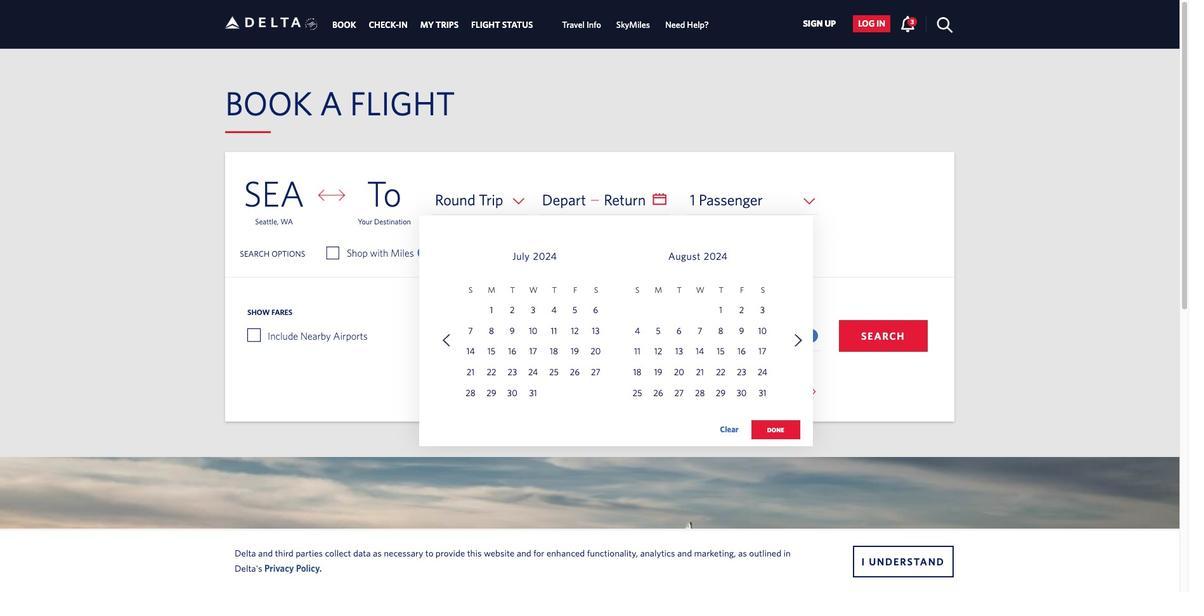 Task type: vqa. For each thing, say whether or not it's contained in the screenshot.


Task type: locate. For each thing, give the bounding box(es) containing it.
2 2 link from the left
[[733, 303, 750, 319]]

1 21 link from the left
[[462, 365, 479, 382]]

log in
[[858, 19, 885, 29]]

2 7 link from the left
[[692, 324, 708, 340]]

0 horizontal spatial 25 link
[[546, 365, 562, 382]]

1 horizontal spatial 25 link
[[629, 386, 646, 403]]

2 and from the left
[[517, 548, 531, 558]]

1 horizontal spatial 16
[[738, 347, 746, 357]]

1 horizontal spatial 5
[[656, 326, 661, 336]]

w
[[529, 286, 538, 295], [696, 286, 704, 295]]

destination
[[374, 217, 411, 226]]

2 22 from the left
[[716, 367, 726, 378]]

1 31 from the left
[[529, 388, 537, 398]]

1 24 from the left
[[528, 367, 538, 378]]

my dates are flexible
[[589, 247, 676, 259]]

2 link down the july
[[504, 303, 521, 319]]

advance search hero image image
[[0, 457, 1180, 592]]

16 for 1st 16 link from the left
[[508, 347, 516, 357]]

0 horizontal spatial 9
[[510, 326, 515, 336]]

0 horizontal spatial 14 link
[[462, 345, 479, 361]]

2 t from the left
[[552, 286, 557, 295]]

dropdown caret image
[[807, 388, 819, 396]]

27
[[591, 367, 600, 378], [674, 388, 684, 398]]

s up meeting code (optional) text field
[[761, 286, 765, 295]]

1 as from the left
[[373, 548, 382, 558]]

1 28 from the left
[[466, 388, 476, 398]]

1 m from the left
[[488, 286, 495, 295]]

15 link
[[483, 345, 500, 361], [713, 345, 729, 361]]

2 f from the left
[[740, 286, 744, 295]]

1 horizontal spatial 8
[[718, 326, 723, 336]]

1 21 from the left
[[467, 367, 475, 378]]

23 link
[[504, 365, 521, 382], [733, 365, 750, 382]]

delta up delta's
[[235, 548, 256, 558]]

1 horizontal spatial 10 link
[[754, 324, 771, 340]]

in
[[877, 19, 885, 29], [784, 548, 791, 558]]

1 link
[[483, 303, 500, 319], [713, 303, 729, 319]]

1 14 from the left
[[466, 347, 475, 357]]

9 link
[[504, 324, 521, 340], [733, 324, 750, 340]]

with
[[370, 247, 388, 259]]

s down refundable on the top of the page
[[469, 286, 473, 295]]

2 16 from the left
[[738, 347, 746, 357]]

tab list containing book
[[326, 0, 717, 48]]

1 vertical spatial flight
[[350, 84, 455, 122]]

0 horizontal spatial w
[[529, 286, 538, 295]]

6 link
[[587, 303, 604, 319], [671, 324, 687, 340]]

0 horizontal spatial 1
[[490, 305, 493, 315]]

3 link down july 2024
[[525, 303, 541, 319]]

2 link
[[504, 303, 521, 319], [733, 303, 750, 319]]

1 horizontal spatial 16 link
[[733, 345, 750, 361]]

2 30 link from the left
[[733, 386, 750, 403]]

Include Nearby Airports checkbox
[[247, 329, 260, 341]]

2 23 link from the left
[[733, 365, 750, 382]]

1 vertical spatial 27
[[674, 388, 684, 398]]

2 for july 2024
[[510, 305, 515, 315]]

1 down refundable on the top of the page
[[490, 305, 493, 315]]

0 horizontal spatial 31 link
[[525, 386, 541, 403]]

3 link for july 2024
[[525, 303, 541, 319]]

0 horizontal spatial 23
[[508, 367, 517, 378]]

1 horizontal spatial 18 link
[[629, 365, 646, 382]]

4
[[551, 305, 557, 315], [635, 326, 640, 336]]

1 left passenger
[[690, 191, 695, 209]]

20 for the topmost 20 link
[[591, 347, 601, 357]]

3 t from the left
[[677, 286, 682, 295]]

2024 right august
[[704, 251, 728, 262]]

0 vertical spatial 18 link
[[546, 345, 562, 361]]

0 horizontal spatial in
[[784, 548, 791, 558]]

1 horizontal spatial in
[[877, 19, 885, 29]]

1 for august 2024
[[719, 305, 722, 315]]

nearby
[[300, 330, 331, 342]]

6 up certificates,
[[677, 326, 682, 336]]

round
[[435, 191, 475, 209]]

0 vertical spatial 4 link
[[546, 303, 562, 319]]

1 link down refundable on the top of the page
[[483, 303, 500, 319]]

search inside search button
[[861, 330, 905, 342]]

sea seattle, wa
[[244, 172, 304, 226]]

0 horizontal spatial 27 link
[[587, 365, 604, 382]]

1 horizontal spatial 11
[[634, 347, 641, 357]]

flight status link
[[471, 14, 533, 36]]

26 for right 26 link
[[653, 388, 663, 398]]

4 for rightmost 4 link
[[635, 326, 640, 336]]

4 s from the left
[[761, 286, 765, 295]]

and left for
[[517, 548, 531, 558]]

1 horizontal spatial 19 link
[[650, 365, 667, 382]]

1 2 link from the left
[[504, 303, 521, 319]]

30
[[507, 388, 517, 398], [737, 388, 747, 398]]

0 horizontal spatial 29
[[487, 388, 496, 398]]

2 9 link from the left
[[733, 324, 750, 340]]

21
[[467, 367, 475, 378], [696, 367, 704, 378]]

1 horizontal spatial 9 link
[[733, 324, 750, 340]]

passenger
[[699, 191, 763, 209]]

f for august 2024
[[740, 286, 744, 295]]

1 17 link from the left
[[525, 345, 541, 361]]

1 8 link from the left
[[483, 324, 500, 340]]

18 for leftmost 18 link
[[550, 347, 558, 357]]

1 horizontal spatial 28
[[695, 388, 705, 398]]

2024 right the july
[[533, 251, 557, 262]]

1 horizontal spatial m
[[655, 286, 662, 295]]

delta
[[753, 387, 771, 396], [235, 548, 256, 558]]

1 vertical spatial 26 link
[[650, 386, 667, 403]]

22
[[487, 367, 496, 378], [716, 367, 726, 378]]

are
[[631, 247, 644, 259]]

1 horizontal spatial 3 link
[[754, 303, 771, 319]]

1 29 link from the left
[[483, 386, 500, 403]]

f
[[573, 286, 577, 295], [740, 286, 744, 295]]

1 horizontal spatial 2 link
[[733, 303, 750, 319]]

1 horizontal spatial 19
[[654, 367, 662, 378]]

None text field
[[539, 185, 670, 215]]

2 30 from the left
[[737, 388, 747, 398]]

m down refundable on the top of the page
[[488, 286, 495, 295]]

2 2024 from the left
[[704, 251, 728, 262]]

13 link
[[587, 324, 604, 340], [671, 345, 687, 361]]

1 horizontal spatial 13 link
[[671, 345, 687, 361]]

w down "august 2024"
[[696, 286, 704, 295]]

1 link up meeting code (optional) text field
[[713, 303, 729, 319]]

1 horizontal spatial as
[[738, 548, 747, 558]]

1 vertical spatial 18
[[633, 367, 642, 378]]

delta right or
[[753, 387, 771, 396]]

log in button
[[853, 15, 891, 32]]

6 link up certificates,
[[671, 324, 687, 340]]

25 link
[[546, 365, 562, 382], [629, 386, 646, 403]]

flexible
[[646, 247, 676, 259]]

book for book a flight
[[225, 84, 312, 122]]

my trips
[[420, 20, 459, 30]]

1
[[690, 191, 695, 209], [490, 305, 493, 315], [719, 305, 722, 315]]

1 horizontal spatial 21 link
[[692, 365, 708, 382]]

1 horizontal spatial 26 link
[[650, 386, 667, 403]]

14 for 2nd 14 link from right
[[466, 347, 475, 357]]

19 link
[[567, 345, 583, 361], [650, 365, 667, 382]]

1 horizontal spatial 6 link
[[671, 324, 687, 340]]

2 down the july
[[510, 305, 515, 315]]

1 horizontal spatial 13
[[675, 347, 683, 357]]

29 link
[[483, 386, 500, 403], [713, 386, 729, 403]]

2 28 from the left
[[695, 388, 705, 398]]

1 s from the left
[[469, 286, 473, 295]]

wa
[[280, 217, 293, 226]]

6
[[593, 305, 598, 315], [677, 326, 682, 336]]

24 for 2nd the 24 link from left
[[758, 367, 767, 378]]

1 2 from the left
[[510, 305, 515, 315]]

0 horizontal spatial 11
[[551, 326, 557, 336]]

2 w from the left
[[696, 286, 704, 295]]

1 horizontal spatial 15
[[717, 347, 725, 357]]

book for book
[[332, 20, 356, 30]]

as right data at the left of the page
[[373, 548, 382, 558]]

1 9 from the left
[[510, 326, 515, 336]]

1 horizontal spatial search
[[861, 330, 905, 342]]

3 down july 2024
[[531, 305, 535, 315]]

1 horizontal spatial 3
[[760, 305, 765, 315]]

7 for second the 7 link from the right
[[468, 326, 473, 336]]

provide
[[436, 548, 465, 558]]

help?
[[687, 20, 709, 30]]

2 link for july 2024
[[504, 303, 521, 319]]

1 horizontal spatial 30
[[737, 388, 747, 398]]

skyteam image
[[305, 4, 317, 44]]

book right skyteam 'image'
[[332, 20, 356, 30]]

1 link for july 2024
[[483, 303, 500, 319]]

1 10 from the left
[[529, 326, 537, 336]]

0 horizontal spatial 13
[[592, 326, 600, 336]]

0 horizontal spatial 1 link
[[483, 303, 500, 319]]

0 vertical spatial 26 link
[[567, 365, 583, 382]]

28 for 1st 28 link from right
[[695, 388, 705, 398]]

1 vertical spatial 6
[[677, 326, 682, 336]]

2 link up meeting code (optional) text field
[[733, 303, 750, 319]]

17 link
[[525, 345, 541, 361], [754, 345, 771, 361]]

20 for bottommost 20 link
[[674, 367, 684, 378]]

2024 for july 2024
[[533, 251, 557, 262]]

tab list
[[326, 0, 717, 48]]

1 for july 2024
[[490, 305, 493, 315]]

1 horizontal spatial 5 link
[[650, 324, 667, 340]]

8 link
[[483, 324, 500, 340], [713, 324, 729, 340]]

27 for the top '27' link
[[591, 367, 600, 378]]

s down are
[[635, 286, 640, 295]]

search
[[240, 249, 270, 258], [861, 330, 905, 342]]

6 link down my in the top of the page
[[587, 303, 604, 319]]

0 horizontal spatial 16 link
[[504, 345, 521, 361]]

as
[[373, 548, 382, 558], [738, 548, 747, 558]]

t down "august 2024"
[[719, 286, 724, 295]]

1 17 from the left
[[529, 347, 537, 357]]

1 up meeting code (optional) text field
[[719, 305, 722, 315]]

1 horizontal spatial f
[[740, 286, 744, 295]]

0 horizontal spatial 7
[[468, 326, 473, 336]]

1 vertical spatial 12 link
[[650, 345, 667, 361]]

1 horizontal spatial 9
[[739, 326, 744, 336]]

0 horizontal spatial f
[[573, 286, 577, 295]]

1 31 link from the left
[[525, 386, 541, 403]]

1 16 from the left
[[508, 347, 516, 357]]

0 vertical spatial 4
[[551, 305, 557, 315]]

and left "third"
[[258, 548, 273, 558]]

log
[[858, 19, 875, 29]]

2 horizontal spatial and
[[677, 548, 692, 558]]

1 w from the left
[[529, 286, 538, 295]]

1 horizontal spatial 2
[[739, 305, 744, 315]]

1 horizontal spatial 22 link
[[713, 365, 729, 382]]

30 for second 30 link from the right
[[507, 388, 517, 398]]

1 vertical spatial 4 link
[[629, 324, 646, 340]]

dates
[[606, 247, 629, 259]]

9 for second 9 link from left
[[739, 326, 744, 336]]

1 7 link from the left
[[462, 324, 479, 340]]

28
[[466, 388, 476, 398], [695, 388, 705, 398]]

7 link
[[462, 324, 479, 340], [692, 324, 708, 340]]

2 m from the left
[[655, 286, 662, 295]]

14 link
[[462, 345, 479, 361], [692, 345, 708, 361]]

0 horizontal spatial 21
[[467, 367, 475, 378]]

24 link
[[525, 365, 541, 382], [754, 365, 771, 382]]

2 22 link from the left
[[713, 365, 729, 382]]

1 horizontal spatial 14
[[696, 347, 704, 357]]

0 horizontal spatial 31
[[529, 388, 537, 398]]

0 horizontal spatial delta
[[235, 548, 256, 558]]

0 horizontal spatial 28 link
[[462, 386, 479, 403]]

1 8 from the left
[[489, 326, 494, 336]]

2 10 link from the left
[[754, 324, 771, 340]]

9
[[510, 326, 515, 336], [739, 326, 744, 336]]

0 horizontal spatial 22 link
[[483, 365, 500, 382]]

book left the a
[[225, 84, 312, 122]]

2 2 from the left
[[739, 305, 744, 315]]

0 horizontal spatial 16
[[508, 347, 516, 357]]

16 link
[[504, 345, 521, 361], [733, 345, 750, 361]]

s
[[469, 286, 473, 295], [594, 286, 598, 295], [635, 286, 640, 295], [761, 286, 765, 295]]

2 10 from the left
[[758, 326, 767, 336]]

2 24 from the left
[[758, 367, 767, 378]]

2 7 from the left
[[698, 326, 702, 336]]

1 10 link from the left
[[525, 324, 541, 340]]

1 horizontal spatial 17
[[759, 347, 766, 357]]

20
[[591, 347, 601, 357], [674, 367, 684, 378]]

ecredits,
[[712, 387, 742, 396]]

enhanced
[[547, 548, 585, 558]]

1 22 link from the left
[[483, 365, 500, 382]]

1 24 link from the left
[[525, 365, 541, 382]]

21 for 2nd 21 link from right
[[467, 367, 475, 378]]

collect
[[325, 548, 351, 558]]

s down my in the top of the page
[[594, 286, 598, 295]]

2 horizontal spatial 1
[[719, 305, 722, 315]]

miles
[[391, 247, 414, 259]]

2 31 link from the left
[[754, 386, 771, 403]]

0 horizontal spatial 17 link
[[525, 345, 541, 361]]

2 21 from the left
[[696, 367, 704, 378]]

1 Passenger field
[[687, 185, 818, 215]]

0 horizontal spatial 15 link
[[483, 345, 500, 361]]

29
[[487, 388, 496, 398], [716, 388, 726, 398]]

3 for august 2024
[[760, 305, 765, 315]]

2 24 link from the left
[[754, 365, 771, 382]]

4 for topmost 4 link
[[551, 305, 557, 315]]

w down july 2024
[[529, 286, 538, 295]]

2 up meeting code (optional) text field
[[739, 305, 744, 315]]

2 14 from the left
[[696, 347, 704, 357]]

0 vertical spatial 27
[[591, 367, 600, 378]]

1 horizontal spatial 23 link
[[733, 365, 750, 382]]

1 7 from the left
[[468, 326, 473, 336]]

1 vertical spatial 20
[[674, 367, 684, 378]]

m down flexible at top
[[655, 286, 662, 295]]

1 vertical spatial delta
[[235, 548, 256, 558]]

1 horizontal spatial 29 link
[[713, 386, 729, 403]]

1 and from the left
[[258, 548, 273, 558]]

27 link
[[587, 365, 604, 382], [671, 386, 687, 403]]

2 31 from the left
[[759, 388, 766, 398]]

1 vertical spatial 13 link
[[671, 345, 687, 361]]

3 link right the log in
[[900, 15, 917, 32]]

Round Trip field
[[432, 185, 527, 215]]

2 link for august 2024
[[733, 303, 750, 319]]

18 for the bottommost 18 link
[[633, 367, 642, 378]]

0 horizontal spatial 5 link
[[567, 303, 583, 319]]

3 link up meeting code (optional) text field
[[754, 303, 771, 319]]

w for july
[[529, 286, 538, 295]]

0 horizontal spatial 6
[[593, 305, 598, 315]]

1 1 link from the left
[[483, 303, 500, 319]]

26
[[570, 367, 580, 378], [653, 388, 663, 398]]

2 9 from the left
[[739, 326, 744, 336]]

use
[[654, 387, 667, 396]]

2
[[510, 305, 515, 315], [739, 305, 744, 315]]

fares
[[271, 308, 293, 316]]

as left outlined
[[738, 548, 747, 558]]

1 horizontal spatial 1
[[690, 191, 695, 209]]

t down the july
[[510, 286, 515, 295]]

0 horizontal spatial 28
[[466, 388, 476, 398]]

16 for first 16 link from the right
[[738, 347, 746, 357]]

travel info
[[562, 20, 601, 30]]

travel info link
[[562, 14, 601, 36]]

1 30 from the left
[[507, 388, 517, 398]]

sea
[[244, 172, 304, 214]]

1 horizontal spatial 22
[[716, 367, 726, 378]]

2 horizontal spatial 3
[[911, 18, 914, 25]]

0 horizontal spatial 18
[[550, 347, 558, 357]]

2 15 from the left
[[717, 347, 725, 357]]

3 up meeting code (optional) text field
[[760, 305, 765, 315]]

t down july 2024
[[552, 286, 557, 295]]

16
[[508, 347, 516, 357], [738, 347, 746, 357]]

21 for 1st 21 link from right
[[696, 367, 704, 378]]

26 link
[[567, 365, 583, 382], [650, 386, 667, 403]]

4 t from the left
[[719, 286, 724, 295]]

t down august
[[677, 286, 682, 295]]

1 30 link from the left
[[504, 386, 521, 403]]

in right outlined
[[784, 548, 791, 558]]

3 right the log in
[[911, 18, 914, 25]]

0 horizontal spatial 17
[[529, 347, 537, 357]]

2 8 from the left
[[718, 326, 723, 336]]

6 down my in the top of the page
[[593, 305, 598, 315]]

and right the analytics
[[677, 548, 692, 558]]

1 2024 from the left
[[533, 251, 557, 262]]

3 s from the left
[[635, 286, 640, 295]]

in
[[399, 20, 408, 30]]

4 link
[[546, 303, 562, 319], [629, 324, 646, 340]]

1 f from the left
[[573, 286, 577, 295]]

in right log
[[877, 19, 885, 29]]

2 s from the left
[[594, 286, 598, 295]]

1 15 from the left
[[488, 347, 495, 357]]

0 vertical spatial 20 link
[[587, 345, 604, 361]]

2 1 link from the left
[[713, 303, 729, 319]]



Task type: describe. For each thing, give the bounding box(es) containing it.
sign up link
[[798, 15, 841, 32]]

0 horizontal spatial 13 link
[[587, 324, 604, 340]]

1 horizontal spatial 12 link
[[650, 345, 667, 361]]

0 vertical spatial 11
[[551, 326, 557, 336]]

2 28 link from the left
[[692, 386, 708, 403]]

1 14 link from the left
[[462, 345, 479, 361]]

my
[[589, 247, 604, 259]]

my
[[420, 20, 434, 30]]

w for august
[[696, 286, 704, 295]]

show
[[247, 308, 270, 316]]

search button
[[839, 320, 928, 352]]

1 t from the left
[[510, 286, 515, 295]]

check-
[[369, 20, 399, 30]]

0 horizontal spatial 26 link
[[567, 365, 583, 382]]

1 horizontal spatial flight
[[471, 20, 500, 30]]

trip
[[479, 191, 503, 209]]

book a flight
[[225, 84, 455, 122]]

1 vertical spatial 20 link
[[671, 365, 687, 382]]

3 and from the left
[[677, 548, 692, 558]]

2 14 link from the left
[[692, 345, 708, 361]]

2 17 link from the left
[[754, 345, 771, 361]]

check-in
[[369, 20, 408, 30]]

gift
[[773, 387, 785, 396]]

1 22 from the left
[[487, 367, 496, 378]]

2 23 from the left
[[737, 367, 746, 378]]

5 for topmost 5 link
[[572, 305, 577, 315]]

third
[[275, 548, 293, 558]]

book link
[[332, 14, 356, 36]]

1 horizontal spatial 25
[[633, 388, 642, 398]]

delta inside delta and third parties collect data as necessary to provide this website and for enhanced functionality, analytics and marketing, as outlined in delta's
[[235, 548, 256, 558]]

data
[[353, 548, 371, 558]]

use certificates, ecredits, or delta gift cards
[[654, 387, 809, 396]]

in inside button
[[877, 19, 885, 29]]

0 vertical spatial 25 link
[[546, 365, 562, 382]]

1 23 from the left
[[508, 367, 517, 378]]

1 9 link from the left
[[504, 324, 521, 340]]

1 15 link from the left
[[483, 345, 500, 361]]

shop with miles
[[347, 247, 414, 259]]

website
[[484, 548, 514, 558]]

need help? link
[[665, 14, 709, 36]]

skymiles link
[[616, 14, 650, 36]]

2024 for august 2024
[[704, 251, 728, 262]]

refundable
[[467, 247, 514, 259]]

9 for 2nd 9 link from the right
[[510, 326, 515, 336]]

outlined
[[749, 548, 781, 558]]

delta's
[[235, 563, 262, 574]]

2 15 link from the left
[[713, 345, 729, 361]]

analytics
[[640, 548, 675, 558]]

parties
[[296, 548, 323, 558]]

Meeting Code (Optional) text field
[[654, 322, 820, 351]]

0 horizontal spatial 19 link
[[567, 345, 583, 361]]

1 vertical spatial 18 link
[[629, 365, 646, 382]]

shop
[[347, 247, 368, 259]]

your
[[358, 217, 372, 226]]

1 16 link from the left
[[504, 345, 521, 361]]

policy.
[[296, 563, 322, 574]]

2 as from the left
[[738, 548, 747, 558]]

august 2024
[[668, 251, 728, 262]]

refundable fares
[[467, 247, 538, 259]]

status
[[502, 20, 533, 30]]

5 for bottom 5 link
[[656, 326, 661, 336]]

1 horizontal spatial 4 link
[[629, 324, 646, 340]]

1 horizontal spatial 12
[[654, 347, 662, 357]]

use certificates, ecredits, or delta gift cards link
[[654, 387, 827, 396]]

m for july
[[488, 286, 495, 295]]

1 vertical spatial 6 link
[[671, 324, 687, 340]]

certificates,
[[669, 387, 710, 396]]

sign
[[803, 19, 823, 29]]

to your destination
[[358, 172, 411, 226]]

1 horizontal spatial 6
[[677, 326, 682, 336]]

privacy
[[264, 563, 294, 574]]

this
[[467, 548, 482, 558]]

include nearby airports
[[268, 330, 368, 342]]

28 for second 28 link from right
[[466, 388, 476, 398]]

0 vertical spatial 12
[[571, 326, 579, 336]]

book tab panel
[[225, 152, 954, 452]]

up
[[825, 19, 836, 29]]

3 link for august 2024
[[754, 303, 771, 319]]

fares
[[516, 247, 538, 259]]

3 for july 2024
[[531, 305, 535, 315]]

0 horizontal spatial 18 link
[[546, 345, 562, 361]]

return
[[604, 191, 646, 209]]

check-in link
[[369, 14, 408, 36]]

delta inside book tab panel
[[753, 387, 771, 396]]

15 for first 15 link
[[488, 347, 495, 357]]

0 vertical spatial 11 link
[[546, 324, 562, 340]]

sign up
[[803, 19, 836, 29]]

1 vertical spatial 11 link
[[629, 345, 646, 361]]

a
[[320, 84, 343, 122]]

show fares
[[247, 308, 293, 316]]

2 8 link from the left
[[713, 324, 729, 340]]

0 vertical spatial 27 link
[[587, 365, 604, 382]]

to
[[425, 548, 433, 558]]

Shop with Miles checkbox
[[327, 247, 338, 259]]

i
[[862, 556, 866, 567]]

0 vertical spatial 5 link
[[567, 303, 583, 319]]

cards
[[787, 387, 807, 396]]

19 for 19 link to the right
[[654, 367, 662, 378]]

1 passenger
[[690, 191, 763, 209]]

m for august
[[655, 286, 662, 295]]

1 28 link from the left
[[462, 386, 479, 403]]

july 2024
[[512, 251, 557, 262]]

search for search options
[[240, 249, 270, 258]]

trips
[[436, 20, 459, 30]]

july
[[512, 251, 530, 262]]

functionality,
[[587, 548, 638, 558]]

2 29 from the left
[[716, 388, 726, 398]]

14 for 2nd 14 link from the left
[[696, 347, 704, 357]]

19 for the left 19 link
[[571, 347, 579, 357]]

f for july 2024
[[573, 286, 577, 295]]

need help?
[[665, 20, 709, 30]]

i understand button
[[853, 546, 954, 577]]

or
[[744, 387, 751, 396]]

include
[[268, 330, 298, 342]]

1 horizontal spatial 27 link
[[671, 386, 687, 403]]

info
[[587, 20, 601, 30]]

2 29 link from the left
[[713, 386, 729, 403]]

30 for 2nd 30 link
[[737, 388, 747, 398]]

clear
[[720, 425, 739, 434]]

search for search
[[861, 330, 905, 342]]

24 for first the 24 link from the left
[[528, 367, 538, 378]]

1 vertical spatial 5 link
[[650, 324, 667, 340]]

0 horizontal spatial 6 link
[[587, 303, 604, 319]]

delta and third parties collect data as necessary to provide this website and for enhanced functionality, analytics and marketing, as outlined in delta's
[[235, 548, 791, 574]]

2 for august 2024
[[739, 305, 744, 315]]

0 horizontal spatial 25
[[549, 367, 559, 378]]

i understand
[[862, 556, 945, 567]]

marketing,
[[694, 548, 736, 558]]

skymiles
[[616, 20, 650, 30]]

1 vertical spatial 25 link
[[629, 386, 646, 403]]

27 for rightmost '27' link
[[674, 388, 684, 398]]

understand
[[869, 556, 945, 567]]

for
[[533, 548, 544, 558]]

0 horizontal spatial flight
[[350, 84, 455, 122]]

0 vertical spatial 6
[[593, 305, 598, 315]]

seattle,
[[255, 217, 279, 226]]

13 for '13' 'link' to the right
[[675, 347, 683, 357]]

depart
[[542, 191, 586, 209]]

necessary
[[384, 548, 423, 558]]

2 21 link from the left
[[692, 365, 708, 382]]

clear button
[[720, 420, 739, 439]]

done
[[767, 426, 784, 434]]

delta air lines image
[[225, 3, 301, 42]]

privacy policy. link
[[264, 563, 322, 574]]

0 horizontal spatial 12 link
[[567, 324, 583, 340]]

1 link for august 2024
[[713, 303, 729, 319]]

2 horizontal spatial 3 link
[[900, 15, 917, 32]]

in inside delta and third parties collect data as necessary to provide this website and for enhanced functionality, analytics and marketing, as outlined in delta's
[[784, 548, 791, 558]]

august
[[668, 251, 701, 262]]

13 for leftmost '13' 'link'
[[592, 326, 600, 336]]

to
[[367, 172, 402, 214]]

round trip
[[435, 191, 503, 209]]

1 29 from the left
[[487, 388, 496, 398]]

flight status
[[471, 20, 533, 30]]

1 inside 1 passenger field
[[690, 191, 695, 209]]

need
[[665, 20, 685, 30]]

travel
[[562, 20, 585, 30]]

1 23 link from the left
[[504, 365, 521, 382]]

2 17 from the left
[[759, 347, 766, 357]]

done button
[[751, 420, 800, 440]]

2 16 link from the left
[[733, 345, 750, 361]]

airports
[[333, 330, 368, 342]]

26 for the leftmost 26 link
[[570, 367, 580, 378]]

15 for second 15 link
[[717, 347, 725, 357]]

7 for 2nd the 7 link from the left
[[698, 326, 702, 336]]

my trips link
[[420, 14, 459, 36]]

search options
[[240, 249, 305, 258]]

calendar expanded, use arrow keys to select date application
[[419, 216, 813, 452]]



